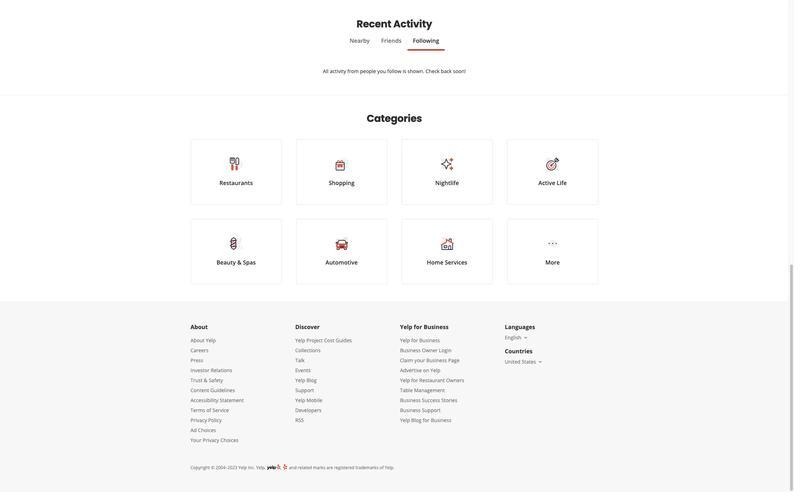 Task type: vqa. For each thing, say whether or not it's contained in the screenshot.
4:00
no



Task type: describe. For each thing, give the bounding box(es) containing it.
yelp down business support "link"
[[400, 417, 410, 424]]

about for about
[[191, 323, 208, 331]]

content
[[191, 387, 209, 394]]

you
[[378, 68, 386, 75]]

nightlife link
[[402, 139, 493, 205]]

privacy policy link
[[191, 417, 222, 424]]

yelp inside about yelp careers press investor relations trust & safety content guidelines accessibility statement terms of service privacy policy ad choices your privacy choices
[[206, 337, 216, 344]]

life
[[557, 179, 567, 187]]

policy
[[208, 417, 222, 424]]

countries
[[505, 347, 533, 355]]

business up owner on the right bottom
[[420, 337, 440, 344]]

guides
[[336, 337, 352, 344]]

more link
[[507, 219, 599, 284]]

yelp blog link
[[296, 377, 317, 384]]

talk link
[[296, 357, 305, 364]]

friends
[[381, 37, 402, 45]]

yelp for business
[[400, 323, 449, 331]]

about for about yelp careers press investor relations trust & safety content guidelines accessibility statement terms of service privacy policy ad choices your privacy choices
[[191, 337, 205, 344]]

terms of service link
[[191, 407, 229, 414]]

about yelp link
[[191, 337, 216, 344]]

investor relations link
[[191, 367, 232, 374]]

recent
[[357, 17, 392, 31]]

services
[[445, 259, 468, 266]]

table
[[400, 387, 413, 394]]

claim your business page link
[[400, 357, 460, 364]]

careers link
[[191, 347, 209, 354]]

restaurant
[[420, 377, 445, 384]]

yelp down support link
[[296, 397, 305, 404]]

rss link
[[296, 417, 304, 424]]

support inside the 'yelp project cost guides collections talk events yelp blog support yelp mobile developers rss'
[[296, 387, 314, 394]]

united states
[[505, 358, 536, 365]]

talk
[[296, 357, 305, 364]]

support inside yelp for business business owner login claim your business page advertise on yelp yelp for restaurant owners table management business success stories business support yelp blog for business
[[422, 407, 441, 414]]

beauty
[[217, 259, 236, 266]]

accessibility
[[191, 397, 219, 404]]

check
[[426, 68, 440, 75]]

page
[[449, 357, 460, 364]]

collections
[[296, 347, 321, 354]]

press link
[[191, 357, 203, 364]]

for up business owner login link
[[412, 337, 418, 344]]

ad
[[191, 427, 197, 434]]

is
[[403, 68, 407, 75]]

united
[[505, 358, 521, 365]]

your
[[191, 437, 202, 444]]

mobile
[[307, 397, 323, 404]]

active
[[539, 179, 556, 187]]

business up yelp blog for business link
[[400, 407, 421, 414]]

yelp,
[[256, 465, 266, 471]]

languages
[[505, 323, 536, 331]]

advertise on yelp link
[[400, 367, 441, 374]]

activity
[[330, 68, 346, 75]]

yelp for restaurant owners link
[[400, 377, 465, 384]]

developers link
[[296, 407, 322, 414]]

©
[[211, 465, 215, 471]]

following
[[413, 37, 439, 45]]

rss
[[296, 417, 304, 424]]

copyright
[[191, 465, 210, 471]]

relations
[[211, 367, 232, 374]]

careers
[[191, 347, 209, 354]]

back
[[441, 68, 452, 75]]

support link
[[296, 387, 314, 394]]

yelp up table
[[400, 377, 410, 384]]

all activity from people you follow is shown. check back soon!
[[323, 68, 466, 75]]

recent activity
[[357, 17, 433, 31]]

yelp for business business owner login claim your business page advertise on yelp yelp for restaurant owners table management business success stories business support yelp blog for business
[[400, 337, 465, 424]]

yelp left inc.
[[239, 465, 247, 471]]

& inside about yelp careers press investor relations trust & safety content guidelines accessibility statement terms of service privacy policy ad choices your privacy choices
[[204, 377, 208, 384]]

service
[[213, 407, 229, 414]]

trademarks
[[356, 465, 379, 471]]

united states button
[[505, 358, 544, 365]]

yelp for business link
[[400, 337, 440, 344]]

of inside about yelp careers press investor relations trust & safety content guidelines accessibility statement terms of service privacy policy ad choices your privacy choices
[[207, 407, 211, 414]]

accessibility statement link
[[191, 397, 244, 404]]

yelp up claim
[[400, 337, 410, 344]]

nearby
[[350, 37, 370, 45]]

english button
[[505, 334, 529, 341]]

more
[[546, 259, 560, 266]]

for down business support "link"
[[423, 417, 430, 424]]

restaurants
[[220, 179, 253, 187]]

shown.
[[408, 68, 425, 75]]



Task type: locate. For each thing, give the bounding box(es) containing it.
project
[[307, 337, 323, 344]]

beauty & spas link
[[191, 219, 282, 284]]

active life
[[539, 179, 567, 187]]

success
[[422, 397, 440, 404]]

business down owner on the right bottom
[[427, 357, 447, 364]]

0 vertical spatial blog
[[307, 377, 317, 384]]

events
[[296, 367, 311, 374]]

0 horizontal spatial &
[[204, 377, 208, 384]]

yelp up the careers
[[206, 337, 216, 344]]

0 vertical spatial about
[[191, 323, 208, 331]]

tab list
[[191, 36, 599, 51]]

events link
[[296, 367, 311, 374]]

1 horizontal spatial &
[[237, 259, 242, 266]]

blog
[[307, 377, 317, 384], [412, 417, 422, 424]]

trust & safety link
[[191, 377, 223, 384]]

privacy
[[191, 417, 207, 424], [203, 437, 219, 444]]

yelp right on
[[431, 367, 441, 374]]

0 vertical spatial choices
[[198, 427, 216, 434]]

developers
[[296, 407, 322, 414]]

1 vertical spatial support
[[422, 407, 441, 414]]

on
[[423, 367, 430, 374]]

yelp logo image
[[267, 464, 281, 471]]

about up the careers
[[191, 337, 205, 344]]

yelp down events link
[[296, 377, 305, 384]]

states
[[522, 358, 536, 365]]

related
[[298, 465, 312, 471]]

all
[[323, 68, 329, 75]]

about
[[191, 323, 208, 331], [191, 337, 205, 344]]

for down the advertise
[[412, 377, 418, 384]]

16 chevron down v2 image inside united states popup button
[[538, 359, 544, 365]]

your privacy choices link
[[191, 437, 239, 444]]

inc.
[[248, 465, 255, 471]]

0 vertical spatial privacy
[[191, 417, 207, 424]]

category navigation section navigation
[[184, 95, 606, 301]]

marks
[[313, 465, 326, 471]]

business up claim
[[400, 347, 421, 354]]

spas
[[243, 259, 256, 266]]

owner
[[422, 347, 438, 354]]

about inside about yelp careers press investor relations trust & safety content guidelines accessibility statement terms of service privacy policy ad choices your privacy choices
[[191, 337, 205, 344]]

content guidelines link
[[191, 387, 235, 394]]

blog inside the 'yelp project cost guides collections talk events yelp blog support yelp mobile developers rss'
[[307, 377, 317, 384]]

yelp burst image
[[283, 464, 288, 470]]

explore recent activity section section
[[191, 0, 599, 95]]

beauty & spas
[[217, 259, 256, 266]]

0 vertical spatial of
[[207, 407, 211, 414]]

1 horizontal spatial of
[[380, 465, 384, 471]]

claim
[[400, 357, 414, 364]]

business support link
[[400, 407, 441, 414]]

discover
[[296, 323, 320, 331]]

support
[[296, 387, 314, 394], [422, 407, 441, 414]]

16 chevron down v2 image inside the english dropdown button
[[523, 335, 529, 341]]

restaurants link
[[191, 139, 282, 205]]

2004–2023
[[216, 465, 238, 471]]

your
[[415, 357, 425, 364]]

& right trust
[[204, 377, 208, 384]]

people
[[360, 68, 376, 75]]

yelp up yelp for business link on the bottom right of the page
[[400, 323, 413, 331]]

1 vertical spatial blog
[[412, 417, 422, 424]]

1 vertical spatial of
[[380, 465, 384, 471]]

press
[[191, 357, 203, 364]]

support down the yelp blog link
[[296, 387, 314, 394]]

business success stories link
[[400, 397, 458, 404]]

1 vertical spatial choices
[[221, 437, 239, 444]]

0 horizontal spatial of
[[207, 407, 211, 414]]

categories
[[367, 112, 422, 126]]

of up the privacy policy link
[[207, 407, 211, 414]]

choices down the privacy policy link
[[198, 427, 216, 434]]

about yelp careers press investor relations trust & safety content guidelines accessibility statement terms of service privacy policy ad choices your privacy choices
[[191, 337, 244, 444]]

and related marks are registered trademarks of yelp.
[[288, 465, 395, 471]]

yelp project cost guides link
[[296, 337, 352, 344]]

login
[[439, 347, 452, 354]]

automotive link
[[296, 219, 388, 284]]

1 vertical spatial privacy
[[203, 437, 219, 444]]

registered
[[334, 465, 355, 471]]

support down success
[[422, 407, 441, 414]]

about up about yelp link
[[191, 323, 208, 331]]

home services
[[427, 259, 468, 266]]

tab list containing nearby
[[191, 36, 599, 51]]

1 horizontal spatial 16 chevron down v2 image
[[538, 359, 544, 365]]

activity
[[394, 17, 433, 31]]

of
[[207, 407, 211, 414], [380, 465, 384, 471]]

1 vertical spatial about
[[191, 337, 205, 344]]

yelp
[[400, 323, 413, 331], [206, 337, 216, 344], [296, 337, 305, 344], [400, 337, 410, 344], [431, 367, 441, 374], [296, 377, 305, 384], [400, 377, 410, 384], [296, 397, 305, 404], [400, 417, 410, 424], [239, 465, 247, 471]]

from
[[348, 68, 359, 75]]

0 vertical spatial 16 chevron down v2 image
[[523, 335, 529, 341]]

shopping
[[329, 179, 355, 187]]

cost
[[324, 337, 335, 344]]

business down stories
[[431, 417, 452, 424]]

active life link
[[507, 139, 599, 205]]

terms
[[191, 407, 205, 414]]

yelp blog for business link
[[400, 417, 452, 424]]

business up yelp for business link on the bottom right of the page
[[424, 323, 449, 331]]

16 chevron down v2 image for countries
[[538, 359, 544, 365]]

1 horizontal spatial support
[[422, 407, 441, 414]]

1 horizontal spatial choices
[[221, 437, 239, 444]]

0 horizontal spatial blog
[[307, 377, 317, 384]]

for up yelp for business link on the bottom right of the page
[[414, 323, 423, 331]]

0 horizontal spatial choices
[[198, 427, 216, 434]]

table management link
[[400, 387, 445, 394]]

blog down business support "link"
[[412, 417, 422, 424]]

privacy down terms
[[191, 417, 207, 424]]

of left yelp.
[[380, 465, 384, 471]]

& inside category navigation section navigation
[[237, 259, 242, 266]]

copyright © 2004–2023 yelp inc. yelp,
[[191, 465, 266, 471]]

& left spas
[[237, 259, 242, 266]]

1 horizontal spatial blog
[[412, 417, 422, 424]]

blog inside yelp for business business owner login claim your business page advertise on yelp yelp for restaurant owners table management business success stories business support yelp blog for business
[[412, 417, 422, 424]]

16 chevron down v2 image
[[523, 335, 529, 341], [538, 359, 544, 365]]

collections link
[[296, 347, 321, 354]]

16 chevron down v2 image down languages
[[523, 335, 529, 341]]

for
[[414, 323, 423, 331], [412, 337, 418, 344], [412, 377, 418, 384], [423, 417, 430, 424]]

1 vertical spatial &
[[204, 377, 208, 384]]

management
[[414, 387, 445, 394]]

blog up support link
[[307, 377, 317, 384]]

choices down policy
[[221, 437, 239, 444]]

16 chevron down v2 image right states
[[538, 359, 544, 365]]

2 about from the top
[[191, 337, 205, 344]]

safety
[[209, 377, 223, 384]]

16 chevron down v2 image for languages
[[523, 335, 529, 341]]

0 vertical spatial support
[[296, 387, 314, 394]]

0 vertical spatial &
[[237, 259, 242, 266]]

ad choices link
[[191, 427, 216, 434]]

yelp project cost guides collections talk events yelp blog support yelp mobile developers rss
[[296, 337, 352, 424]]

investor
[[191, 367, 210, 374]]

statement
[[220, 397, 244, 404]]

,
[[281, 465, 283, 471]]

privacy down ad choices link
[[203, 437, 219, 444]]

business down table
[[400, 397, 421, 404]]

yelp.
[[385, 465, 395, 471]]

home
[[427, 259, 444, 266]]

1 vertical spatial 16 chevron down v2 image
[[538, 359, 544, 365]]

0 horizontal spatial support
[[296, 387, 314, 394]]

yelp up the collections
[[296, 337, 305, 344]]

owners
[[446, 377, 465, 384]]

1 about from the top
[[191, 323, 208, 331]]

0 horizontal spatial 16 chevron down v2 image
[[523, 335, 529, 341]]

home services link
[[402, 219, 493, 284]]



